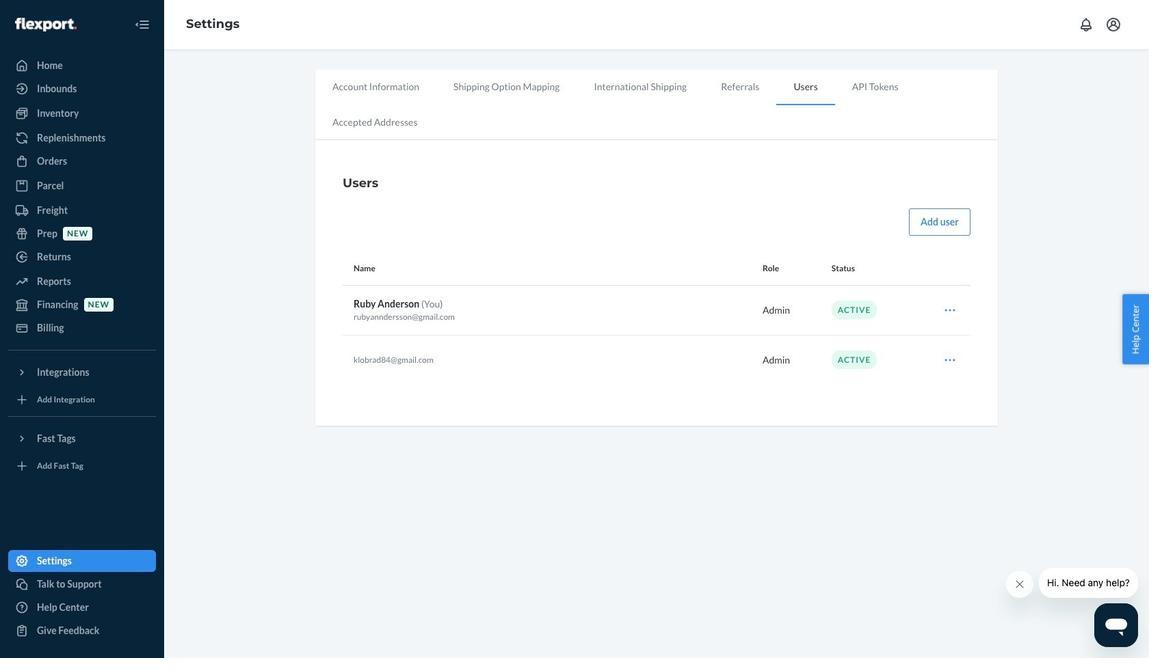 Task type: describe. For each thing, give the bounding box(es) containing it.
open account menu image
[[1105, 16, 1122, 33]]

open notifications image
[[1078, 16, 1094, 33]]



Task type: locate. For each thing, give the bounding box(es) containing it.
tab
[[315, 70, 436, 104], [436, 70, 577, 104], [577, 70, 704, 104], [704, 70, 777, 104], [777, 70, 835, 105], [835, 70, 915, 104], [315, 105, 435, 140]]

flexport logo image
[[15, 18, 76, 31]]

tab list
[[315, 70, 998, 140]]

close navigation image
[[134, 16, 150, 33]]



Task type: vqa. For each thing, say whether or not it's contained in the screenshot.
State text field at bottom
no



